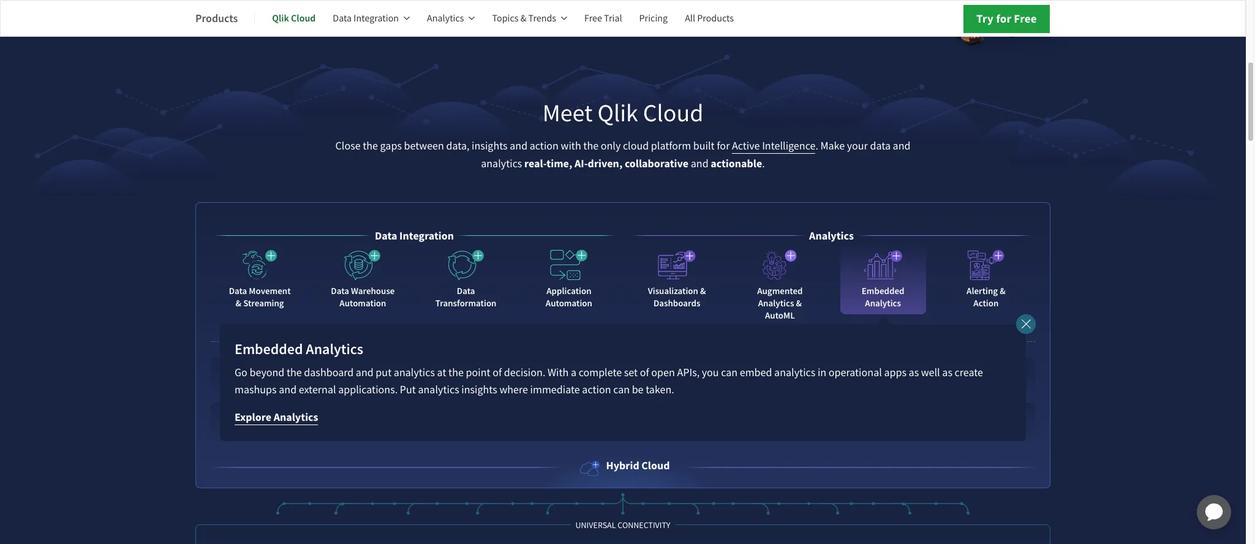 Task type: describe. For each thing, give the bounding box(es) containing it.
action
[[974, 297, 999, 309]]

well
[[921, 366, 940, 380]]

operational
[[829, 366, 882, 380]]

analytics inside embedded analytics
[[865, 297, 901, 309]]

streaming
[[243, 297, 284, 309]]

movement
[[249, 285, 291, 297]]

embedded analytics inside tooltip
[[235, 339, 363, 359]]

products menu bar
[[195, 4, 751, 33]]

2 as from the left
[[943, 366, 953, 380]]

action inside 'go beyond the dashboard and put analytics at the point of decision. with a complete set of open apis, you can embed analytics in operational apps as well as create mashups and external applications. put analytics insights where immediate action can be taken.'
[[582, 383, 611, 397]]

data transformation
[[436, 285, 497, 309]]

apps
[[884, 366, 907, 380]]

close
[[335, 139, 361, 153]]

automl
[[765, 309, 795, 321]]

data integration inside the products menu bar
[[333, 12, 399, 25]]

put
[[400, 383, 416, 397]]

cloud
[[623, 139, 649, 153]]

qlik cloud link
[[272, 4, 316, 33]]

visualization & dashboards
[[648, 285, 706, 309]]

application automation button
[[526, 244, 612, 314]]

at
[[437, 366, 446, 380]]

all
[[685, 12, 695, 25]]

analytics link
[[427, 4, 475, 33]]

the left gaps
[[363, 139, 378, 153]]

apis,
[[677, 366, 700, 380]]

embedded inside button
[[862, 285, 905, 297]]

data movement & streaming
[[229, 285, 291, 309]]

decision.
[[504, 366, 546, 380]]

a
[[571, 366, 577, 380]]

active intelligence link
[[732, 139, 816, 154]]

analytics up put
[[394, 366, 435, 380]]

data warehouse automation
[[331, 285, 395, 309]]

and inside '. make your data and analytics'
[[893, 139, 911, 153]]

go beyond the dashboard and put analytics at the point of decision. with a complete set of open apis, you can embed analytics in operational apps as well as create mashups and external applications. put analytics insights where immediate action can be taken.
[[235, 366, 983, 397]]

collaborative
[[625, 156, 689, 171]]

analytics down at
[[418, 383, 459, 397]]

the right at
[[449, 366, 464, 380]]

applications.
[[338, 383, 398, 397]]

1 vertical spatial data integration
[[375, 228, 454, 243]]

close the gaps between data, insights and action with the only cloud platform built for active intelligence
[[335, 139, 816, 153]]

all products
[[685, 12, 734, 25]]

application
[[547, 285, 592, 297]]

analytics inside '. make your data and analytics'
[[481, 157, 522, 171]]

ai-
[[575, 156, 588, 171]]

products inside 'link'
[[697, 12, 734, 25]]

only
[[601, 139, 621, 153]]

alerting & action
[[967, 285, 1006, 309]]

0 vertical spatial insights
[[472, 139, 508, 153]]

where
[[500, 383, 528, 397]]

open
[[652, 366, 675, 380]]

data,
[[446, 139, 470, 153]]

alerting
[[967, 285, 998, 297]]

be
[[632, 383, 644, 397]]

driven,
[[588, 156, 623, 171]]

universal
[[576, 520, 616, 531]]

. inside "real-time, ai-driven, collaborative and actionable ."
[[762, 157, 765, 171]]

data transformation button
[[423, 244, 509, 314]]

with
[[561, 139, 581, 153]]

0 horizontal spatial products
[[195, 11, 238, 25]]

hybrid
[[606, 458, 640, 473]]

data
[[870, 139, 891, 153]]

embedded analytics tooltip
[[0, 314, 1246, 441]]

embedded analytics button
[[840, 244, 926, 314]]

data warehouse automation button
[[320, 244, 406, 314]]

visualization
[[648, 285, 699, 297]]

topics
[[492, 12, 519, 25]]

try
[[977, 11, 994, 26]]

and up real-
[[510, 139, 528, 153]]

. inside '. make your data and analytics'
[[816, 139, 819, 153]]

free trial link
[[585, 4, 622, 33]]

1 horizontal spatial qlik
[[598, 97, 638, 128]]

explore analytics link
[[235, 410, 318, 425]]

augmented
[[758, 285, 803, 297]]

qlik inside the products menu bar
[[272, 12, 289, 25]]

augmented analytics & automl
[[758, 285, 803, 321]]

real-time, ai-driven, collaborative and actionable .
[[525, 156, 765, 171]]

data for data movement & streaming button
[[229, 285, 247, 297]]

platform
[[651, 139, 691, 153]]

actionable
[[711, 156, 762, 171]]

cloud for hybrid cloud
[[642, 458, 670, 473]]

0 horizontal spatial can
[[613, 383, 630, 397]]

mashups
[[235, 383, 277, 397]]

topics & trends
[[492, 12, 556, 25]]

create
[[955, 366, 983, 380]]

you
[[702, 366, 719, 380]]

1 of from the left
[[493, 366, 502, 380]]

0 vertical spatial action
[[530, 139, 559, 153]]

and down beyond
[[279, 383, 297, 397]]

meet qlik cloud
[[543, 97, 704, 128]]

application automation
[[546, 285, 592, 309]]

try for free link
[[964, 5, 1050, 33]]

put
[[376, 366, 392, 380]]



Task type: vqa. For each thing, say whether or not it's contained in the screenshot.
existing
no



Task type: locate. For each thing, give the bounding box(es) containing it.
topics & trends link
[[492, 4, 567, 33]]

data inside 'data integration' link
[[333, 12, 352, 25]]

2 of from the left
[[640, 366, 649, 380]]

the right beyond
[[287, 366, 302, 380]]

data inside data warehouse automation
[[331, 285, 349, 297]]

cloud inside the products menu bar
[[291, 12, 316, 25]]

automation
[[340, 297, 386, 309], [546, 297, 592, 309]]

integration inside the products menu bar
[[354, 12, 399, 25]]

1 horizontal spatial action
[[582, 383, 611, 397]]

automation inside data warehouse automation
[[340, 297, 386, 309]]

. down the active intelligence link
[[762, 157, 765, 171]]

free trial
[[585, 12, 622, 25]]

insights inside 'go beyond the dashboard and put analytics at the point of decision. with a complete set of open apis, you can embed analytics in operational apps as well as create mashups and external applications. put analytics insights where immediate action can be taken.'
[[462, 383, 497, 397]]

& right visualization
[[700, 285, 706, 297]]

1 vertical spatial cloud
[[643, 97, 704, 128]]

1 horizontal spatial free
[[1014, 11, 1037, 26]]

for right built
[[717, 139, 730, 153]]

0 vertical spatial data integration
[[333, 12, 399, 25]]

action
[[530, 139, 559, 153], [582, 383, 611, 397]]

qlik
[[272, 12, 289, 25], [598, 97, 638, 128]]

qlik cloud
[[272, 12, 316, 25]]

analytics left in
[[775, 366, 816, 380]]

0 vertical spatial for
[[996, 11, 1012, 26]]

cloud
[[291, 12, 316, 25], [643, 97, 704, 128], [642, 458, 670, 473]]

visualization & dashboards button
[[634, 244, 720, 314]]

with
[[548, 366, 569, 380]]

action down complete
[[582, 383, 611, 397]]

real-
[[525, 156, 547, 171]]

0 horizontal spatial free
[[585, 12, 602, 25]]

1 horizontal spatial embedded
[[862, 285, 905, 297]]

trial
[[604, 12, 622, 25]]

make
[[821, 139, 845, 153]]

hybrid cloud
[[606, 458, 670, 473]]

2 automation from the left
[[546, 297, 592, 309]]

free inside the products menu bar
[[585, 12, 602, 25]]

application
[[1183, 480, 1246, 544]]

cloud inside "button"
[[642, 458, 670, 473]]

data for data transformation button
[[457, 285, 475, 297]]

set
[[624, 366, 638, 380]]

analytics inside the products menu bar
[[427, 12, 464, 25]]

& right the alerting
[[1000, 285, 1006, 297]]

1 horizontal spatial for
[[996, 11, 1012, 26]]

universal connectivity
[[576, 520, 671, 531]]

& inside the products menu bar
[[521, 12, 527, 25]]

embedded analytics
[[862, 285, 905, 309], [235, 339, 363, 359]]

all products link
[[685, 4, 734, 33]]

connectivity
[[618, 520, 671, 531]]

0 horizontal spatial for
[[717, 139, 730, 153]]

for right try
[[996, 11, 1012, 26]]

dashboards
[[654, 297, 701, 309]]

the left only
[[584, 139, 599, 153]]

between
[[404, 139, 444, 153]]

active
[[732, 139, 760, 153]]

2 vertical spatial cloud
[[642, 458, 670, 473]]

analytics left real-
[[481, 157, 522, 171]]

transformation
[[436, 297, 497, 309]]

1 horizontal spatial automation
[[546, 297, 592, 309]]

warehouse
[[351, 285, 395, 297]]

explore
[[235, 410, 271, 424]]

beyond
[[250, 366, 285, 380]]

insights
[[472, 139, 508, 153], [462, 383, 497, 397]]

0 horizontal spatial embedded analytics
[[235, 339, 363, 359]]

& right automl
[[796, 297, 802, 309]]

and down built
[[691, 157, 709, 171]]

1 vertical spatial can
[[613, 383, 630, 397]]

0 vertical spatial embedded analytics
[[862, 285, 905, 309]]

can left be
[[613, 383, 630, 397]]

embedded analytics inside button
[[862, 285, 905, 309]]

embedded inside tooltip
[[235, 339, 303, 359]]

. make your data and analytics
[[481, 139, 911, 171]]

hybrid cloud button
[[576, 457, 670, 479]]

& inside alerting & action
[[1000, 285, 1006, 297]]

of right point
[[493, 366, 502, 380]]

for inside "link"
[[996, 11, 1012, 26]]

pricing link
[[639, 4, 668, 33]]

of
[[493, 366, 502, 380], [640, 366, 649, 380]]

&
[[521, 12, 527, 25], [700, 285, 706, 297], [1000, 285, 1006, 297], [236, 297, 242, 309], [796, 297, 802, 309]]

& right topics
[[521, 12, 527, 25]]

and
[[510, 139, 528, 153], [893, 139, 911, 153], [691, 157, 709, 171], [356, 366, 374, 380], [279, 383, 297, 397]]

& inside the augmented analytics & automl
[[796, 297, 802, 309]]

& left 'streaming'
[[236, 297, 242, 309]]

0 vertical spatial can
[[721, 366, 738, 380]]

gaps
[[380, 139, 402, 153]]

cloud for qlik cloud
[[291, 12, 316, 25]]

0 horizontal spatial as
[[909, 366, 919, 380]]

as right well
[[943, 366, 953, 380]]

0 vertical spatial integration
[[354, 12, 399, 25]]

& for trends
[[521, 12, 527, 25]]

1 automation from the left
[[340, 297, 386, 309]]

1 vertical spatial for
[[717, 139, 730, 153]]

1 as from the left
[[909, 366, 919, 380]]

meet
[[543, 97, 593, 128]]

1 horizontal spatial embedded analytics
[[862, 285, 905, 309]]

immediate
[[530, 383, 580, 397]]

for
[[996, 11, 1012, 26], [717, 139, 730, 153]]

free left trial
[[585, 12, 602, 25]]

data movement & streaming button
[[217, 244, 303, 314]]

embed
[[740, 366, 772, 380]]

0 vertical spatial embedded
[[862, 285, 905, 297]]

point
[[466, 366, 491, 380]]

0 horizontal spatial integration
[[354, 12, 399, 25]]

1 horizontal spatial .
[[816, 139, 819, 153]]

0 horizontal spatial .
[[762, 157, 765, 171]]

taken.
[[646, 383, 674, 397]]

1 horizontal spatial of
[[640, 366, 649, 380]]

1 vertical spatial embedded analytics
[[235, 339, 363, 359]]

alerting & action button
[[944, 244, 1029, 314]]

1 horizontal spatial as
[[943, 366, 953, 380]]

integration
[[354, 12, 399, 25], [400, 228, 454, 243]]

of right set
[[640, 366, 649, 380]]

dashboard
[[304, 366, 354, 380]]

built
[[694, 139, 715, 153]]

action up real-
[[530, 139, 559, 153]]

data inside data movement & streaming
[[229, 285, 247, 297]]

analytics inside the augmented analytics & automl
[[758, 297, 794, 309]]

0 horizontal spatial embedded
[[235, 339, 303, 359]]

0 horizontal spatial qlik
[[272, 12, 289, 25]]

and inside "real-time, ai-driven, collaborative and actionable ."
[[691, 157, 709, 171]]

intelligence
[[762, 139, 816, 153]]

data integration
[[333, 12, 399, 25], [375, 228, 454, 243]]

augmented analytics & automl button
[[737, 244, 823, 326]]

free right try
[[1014, 11, 1037, 26]]

0 horizontal spatial of
[[493, 366, 502, 380]]

time,
[[547, 156, 573, 171]]

data
[[333, 12, 352, 25], [375, 228, 397, 243], [229, 285, 247, 297], [331, 285, 349, 297], [457, 285, 475, 297]]

can
[[721, 366, 738, 380], [613, 383, 630, 397]]

try for free
[[977, 11, 1037, 26]]

1 vertical spatial qlik
[[598, 97, 638, 128]]

data for data warehouse automation button
[[331, 285, 349, 297]]

complete
[[579, 366, 622, 380]]

trends
[[529, 12, 556, 25]]

free
[[1014, 11, 1037, 26], [585, 12, 602, 25]]

. left make at the right top
[[816, 139, 819, 153]]

insights down point
[[462, 383, 497, 397]]

and right data
[[893, 139, 911, 153]]

1 horizontal spatial products
[[697, 12, 734, 25]]

data inside data transformation
[[457, 285, 475, 297]]

1 horizontal spatial can
[[721, 366, 738, 380]]

data integration link
[[333, 4, 410, 33]]

1 vertical spatial insights
[[462, 383, 497, 397]]

0 vertical spatial cloud
[[291, 12, 316, 25]]

insights right data,
[[472, 139, 508, 153]]

0 vertical spatial .
[[816, 139, 819, 153]]

& inside data movement & streaming
[[236, 297, 242, 309]]

and up applications.
[[356, 366, 374, 380]]

as left well
[[909, 366, 919, 380]]

& for action
[[1000, 285, 1006, 297]]

go
[[235, 366, 247, 380]]

1 vertical spatial embedded
[[235, 339, 303, 359]]

as
[[909, 366, 919, 380], [943, 366, 953, 380]]

0 horizontal spatial automation
[[340, 297, 386, 309]]

free inside "link"
[[1014, 11, 1037, 26]]

pricing
[[639, 12, 668, 25]]

1 vertical spatial action
[[582, 383, 611, 397]]

products
[[195, 11, 238, 25], [697, 12, 734, 25]]

0 vertical spatial qlik
[[272, 12, 289, 25]]

1 horizontal spatial integration
[[400, 228, 454, 243]]

1 vertical spatial .
[[762, 157, 765, 171]]

1 vertical spatial integration
[[400, 228, 454, 243]]

can right you
[[721, 366, 738, 380]]

your
[[847, 139, 868, 153]]

& inside visualization & dashboards
[[700, 285, 706, 297]]

& for dashboards
[[700, 285, 706, 297]]

0 horizontal spatial action
[[530, 139, 559, 153]]



